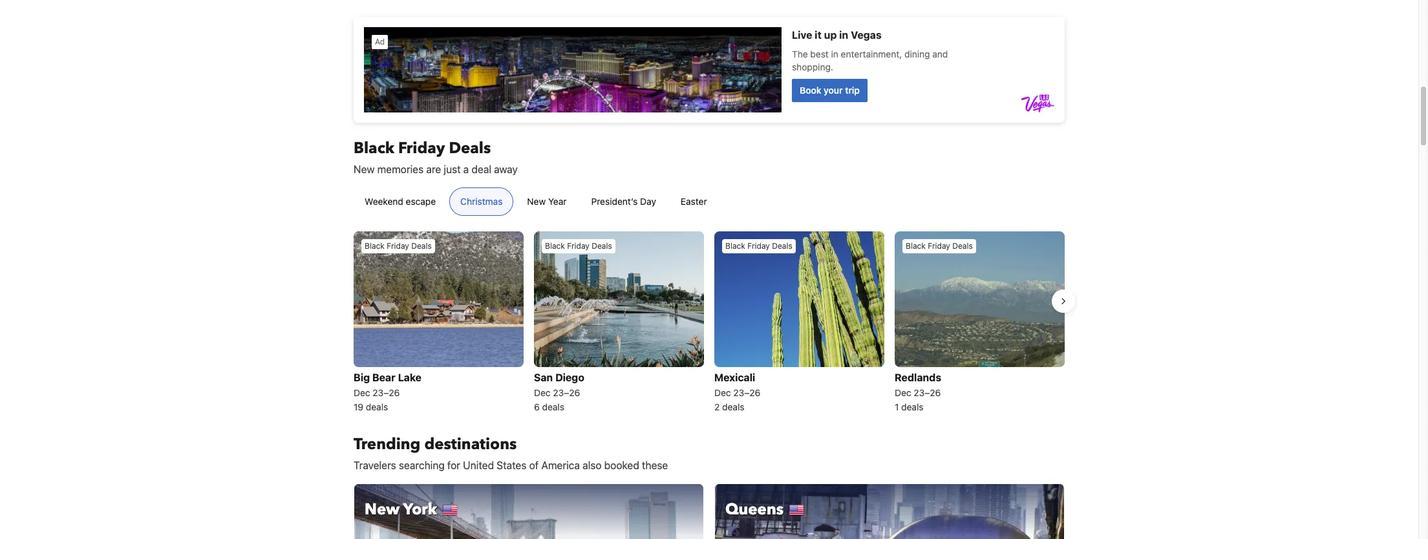 Task type: describe. For each thing, give the bounding box(es) containing it.
travelers
[[354, 460, 396, 472]]

big
[[354, 372, 370, 384]]

christmas
[[461, 196, 503, 207]]

1
[[895, 402, 899, 413]]

19
[[354, 402, 364, 413]]

san diego dec 23–26 6 deals
[[534, 372, 585, 413]]

redlands dec 23–26 1 deals
[[895, 372, 942, 413]]

black for san
[[545, 241, 565, 251]]

day
[[640, 196, 656, 207]]

deals for big bear lake
[[411, 241, 432, 251]]

mexicali dec 23–26 2 deals
[[715, 372, 761, 413]]

dec inside san diego dec 23–26 6 deals
[[534, 388, 551, 399]]

escape
[[406, 196, 436, 207]]

deals for san diego
[[592, 241, 612, 251]]

tab list containing weekend escape
[[343, 188, 729, 217]]

new year button
[[516, 188, 578, 216]]

president's day button
[[580, 188, 667, 216]]

6
[[534, 402, 540, 413]]

new for new year
[[527, 196, 546, 207]]

president's day
[[591, 196, 656, 207]]

new inside black friday deals new memories are just a deal away
[[354, 164, 375, 175]]

deals inside black friday deals new memories are just a deal away
[[449, 138, 491, 159]]

christmas button
[[450, 188, 514, 216]]

weekend
[[365, 196, 403, 207]]

san
[[534, 372, 553, 384]]

memories
[[377, 164, 424, 175]]

friday for redlands
[[928, 241, 951, 251]]

are
[[426, 164, 441, 175]]

deals inside mexicali dec 23–26 2 deals
[[722, 402, 745, 413]]

black friday deals for san diego
[[545, 241, 612, 251]]

deals inside big bear lake dec 23–26 19 deals
[[366, 402, 388, 413]]

united
[[463, 460, 494, 472]]

queens
[[726, 500, 784, 521]]

bear
[[372, 372, 396, 384]]

new for new york
[[365, 500, 400, 521]]

black friday deals for big bear lake
[[365, 241, 432, 251]]

deals for mexicali
[[772, 241, 793, 251]]

deals inside "redlands dec 23–26 1 deals"
[[902, 402, 924, 413]]

black for big
[[365, 241, 385, 251]]

black friday deals for redlands
[[906, 241, 973, 251]]

easter
[[681, 196, 707, 207]]

diego
[[556, 372, 585, 384]]

mexicali
[[715, 372, 756, 384]]

year
[[548, 196, 567, 207]]

dec inside "redlands dec 23–26 1 deals"
[[895, 388, 912, 399]]

region containing big bear lake
[[343, 226, 1076, 419]]



Task type: locate. For each thing, give the bounding box(es) containing it.
1 vertical spatial new
[[527, 196, 546, 207]]

1 23–26 from the left
[[373, 388, 400, 399]]

away
[[494, 164, 518, 175]]

new left memories on the top left
[[354, 164, 375, 175]]

new inside 'link'
[[365, 500, 400, 521]]

23–26 inside "redlands dec 23–26 1 deals"
[[914, 388, 941, 399]]

black friday deals for mexicali
[[726, 241, 793, 251]]

friday for san diego
[[567, 241, 590, 251]]

weekend escape
[[365, 196, 436, 207]]

new
[[354, 164, 375, 175], [527, 196, 546, 207], [365, 500, 400, 521]]

2 23–26 from the left
[[553, 388, 580, 399]]

2 black friday deals from the left
[[545, 241, 612, 251]]

america
[[542, 460, 580, 472]]

lake
[[398, 372, 422, 384]]

easter button
[[670, 188, 718, 216]]

black friday deals new memories are just a deal away
[[354, 138, 518, 175]]

deals for redlands
[[953, 241, 973, 251]]

weekend escape button
[[354, 188, 447, 216]]

dec inside mexicali dec 23–26 2 deals
[[715, 388, 731, 399]]

23–26 inside big bear lake dec 23–26 19 deals
[[373, 388, 400, 399]]

deals inside san diego dec 23–26 6 deals
[[542, 402, 565, 413]]

2 deals from the left
[[542, 402, 565, 413]]

1 deals from the left
[[366, 402, 388, 413]]

advertisement region
[[354, 17, 1065, 123]]

big bear lake dec 23–26 19 deals
[[354, 372, 422, 413]]

3 deals from the left
[[722, 402, 745, 413]]

region
[[343, 226, 1076, 419]]

for
[[447, 460, 460, 472]]

these
[[642, 460, 668, 472]]

states
[[497, 460, 527, 472]]

deals right 19
[[366, 402, 388, 413]]

friday for mexicali
[[748, 241, 770, 251]]

dec up 19
[[354, 388, 370, 399]]

4 deals from the left
[[902, 402, 924, 413]]

2 vertical spatial new
[[365, 500, 400, 521]]

york
[[403, 500, 437, 521]]

deals right 6
[[542, 402, 565, 413]]

2
[[715, 402, 720, 413]]

3 23–26 from the left
[[734, 388, 761, 399]]

23–26 down diego
[[553, 388, 580, 399]]

dec up 1 at right bottom
[[895, 388, 912, 399]]

4 black friday deals from the left
[[906, 241, 973, 251]]

deals right 1 at right bottom
[[902, 402, 924, 413]]

dec up 2
[[715, 388, 731, 399]]

1 black friday deals from the left
[[365, 241, 432, 251]]

trending
[[354, 434, 421, 456]]

new left york
[[365, 500, 400, 521]]

23–26
[[373, 388, 400, 399], [553, 388, 580, 399], [734, 388, 761, 399], [914, 388, 941, 399]]

black for redlands
[[906, 241, 926, 251]]

deals
[[366, 402, 388, 413], [542, 402, 565, 413], [722, 402, 745, 413], [902, 402, 924, 413]]

new year
[[527, 196, 567, 207]]

23–26 down redlands
[[914, 388, 941, 399]]

just
[[444, 164, 461, 175]]

friday for big bear lake
[[387, 241, 409, 251]]

23–26 inside san diego dec 23–26 6 deals
[[553, 388, 580, 399]]

booked
[[604, 460, 640, 472]]

4 dec from the left
[[895, 388, 912, 399]]

0 vertical spatial new
[[354, 164, 375, 175]]

deals
[[449, 138, 491, 159], [411, 241, 432, 251], [592, 241, 612, 251], [772, 241, 793, 251], [953, 241, 973, 251]]

destinations
[[425, 434, 517, 456]]

dec
[[354, 388, 370, 399], [534, 388, 551, 399], [715, 388, 731, 399], [895, 388, 912, 399]]

trending destinations travelers searching for united states of america also booked these
[[354, 434, 668, 472]]

redlands
[[895, 372, 942, 384]]

new left year
[[527, 196, 546, 207]]

4 23–26 from the left
[[914, 388, 941, 399]]

new inside button
[[527, 196, 546, 207]]

a
[[464, 164, 469, 175]]

new york link
[[354, 484, 704, 539]]

dec up 6
[[534, 388, 551, 399]]

23–26 down bear
[[373, 388, 400, 399]]

black inside black friday deals new memories are just a deal away
[[354, 138, 395, 159]]

of
[[529, 460, 539, 472]]

dec inside big bear lake dec 23–26 19 deals
[[354, 388, 370, 399]]

deals right 2
[[722, 402, 745, 413]]

searching
[[399, 460, 445, 472]]

3 dec from the left
[[715, 388, 731, 399]]

tab list
[[343, 188, 729, 217]]

black
[[354, 138, 395, 159], [365, 241, 385, 251], [545, 241, 565, 251], [726, 241, 746, 251], [906, 241, 926, 251]]

friday
[[398, 138, 445, 159], [387, 241, 409, 251], [567, 241, 590, 251], [748, 241, 770, 251], [928, 241, 951, 251]]

new york
[[365, 500, 437, 521]]

2 dec from the left
[[534, 388, 551, 399]]

also
[[583, 460, 602, 472]]

deal
[[472, 164, 492, 175]]

3 black friday deals from the left
[[726, 241, 793, 251]]

president's
[[591, 196, 638, 207]]

23–26 inside mexicali dec 23–26 2 deals
[[734, 388, 761, 399]]

black friday deals
[[365, 241, 432, 251], [545, 241, 612, 251], [726, 241, 793, 251], [906, 241, 973, 251]]

black for mexicali
[[726, 241, 746, 251]]

queens link
[[715, 484, 1065, 539]]

23–26 down mexicali
[[734, 388, 761, 399]]

friday inside black friday deals new memories are just a deal away
[[398, 138, 445, 159]]

1 dec from the left
[[354, 388, 370, 399]]



Task type: vqa. For each thing, say whether or not it's contained in the screenshot.
Transportation
no



